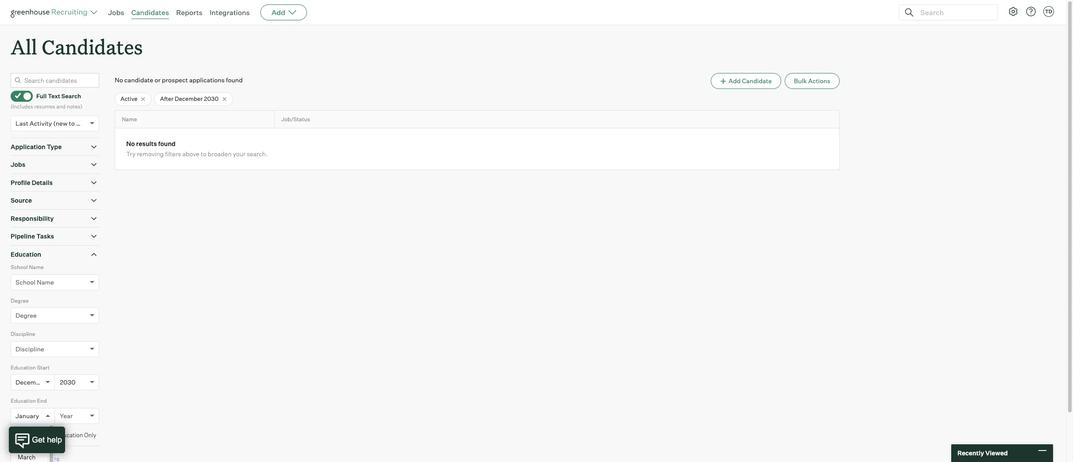 Task type: locate. For each thing, give the bounding box(es) containing it.
your
[[233, 150, 246, 158]]

january for topmost january option
[[16, 412, 39, 420]]

0 horizontal spatial add
[[272, 8, 285, 17]]

2030 up year
[[60, 379, 76, 386]]

1 vertical spatial jobs
[[11, 161, 25, 168]]

school name
[[11, 264, 44, 271], [16, 279, 54, 286]]

active
[[121, 95, 138, 102]]

school down "pipeline"
[[11, 264, 28, 271]]

no candidate or prospect applications found
[[115, 76, 243, 84]]

recently
[[958, 450, 984, 457]]

no left candidate
[[115, 76, 123, 84]]

0 vertical spatial december
[[175, 95, 203, 102]]

0 horizontal spatial december
[[16, 379, 46, 386]]

2030
[[204, 95, 219, 102], [60, 379, 76, 386]]

after
[[160, 95, 174, 102]]

1 vertical spatial candidates
[[42, 34, 143, 60]]

school up degree element
[[16, 279, 35, 286]]

school name up degree element
[[16, 279, 54, 286]]

candidates down jobs link
[[42, 34, 143, 60]]

1 horizontal spatial add
[[729, 77, 741, 85]]

found right applications
[[226, 76, 243, 84]]

education
[[11, 251, 41, 258], [11, 365, 36, 371], [11, 398, 36, 405], [56, 432, 83, 439]]

application
[[11, 143, 45, 151]]

bulk actions
[[794, 77, 831, 85]]

education for education end
[[11, 398, 36, 405]]

name
[[122, 116, 137, 123], [29, 264, 44, 271], [37, 279, 54, 286]]

1 vertical spatial to
[[201, 150, 207, 158]]

1 vertical spatial january
[[18, 427, 41, 435]]

integrations
[[210, 8, 250, 17]]

to inside the no results found try removing filters above to broaden your search.
[[201, 150, 207, 158]]

integrations link
[[210, 8, 250, 17]]

name down pipeline tasks
[[29, 264, 44, 271]]

1 horizontal spatial no
[[126, 140, 135, 148]]

text
[[48, 93, 60, 100]]

0 vertical spatial 2030
[[204, 95, 219, 102]]

0 horizontal spatial jobs
[[11, 161, 25, 168]]

january inside option
[[18, 427, 41, 435]]

school
[[11, 264, 28, 271], [16, 279, 35, 286]]

to left old)
[[69, 119, 75, 127]]

year
[[60, 412, 73, 420]]

candidates link
[[131, 8, 169, 17]]

all candidates
[[11, 34, 143, 60]]

filters
[[165, 150, 181, 158]]

0 vertical spatial january
[[16, 412, 39, 420]]

0 vertical spatial school name
[[11, 264, 44, 271]]

candidates right jobs link
[[131, 8, 169, 17]]

january
[[16, 412, 39, 420], [18, 427, 41, 435]]

2 vertical spatial name
[[37, 279, 54, 286]]

and
[[56, 103, 66, 110]]

december option
[[16, 379, 46, 386]]

add for add candidate
[[729, 77, 741, 85]]

january option
[[16, 412, 39, 420], [11, 424, 48, 438]]

1 horizontal spatial to
[[201, 150, 207, 158]]

results
[[136, 140, 157, 148]]

december down education start
[[16, 379, 46, 386]]

add
[[272, 8, 285, 17], [729, 77, 741, 85]]

0 vertical spatial found
[[226, 76, 243, 84]]

january option down "education end"
[[16, 412, 39, 420]]

no inside the no results found try removing filters above to broaden your search.
[[126, 140, 135, 148]]

None field
[[11, 409, 20, 424]]

education down "pipeline"
[[11, 251, 41, 258]]

degree down school name element
[[11, 298, 29, 304]]

pipeline
[[11, 233, 35, 240]]

Most Recent Education Only checkbox
[[12, 432, 18, 438]]

list box
[[11, 424, 54, 463]]

reports
[[176, 8, 203, 17]]

add inside add popup button
[[272, 8, 285, 17]]

degree up 'discipline' element
[[16, 312, 37, 320]]

found up the filters
[[158, 140, 176, 148]]

removing
[[137, 150, 164, 158]]

recent
[[36, 432, 55, 439]]

discipline element
[[11, 330, 99, 364]]

february
[[18, 440, 43, 448]]

name up degree element
[[37, 279, 54, 286]]

january option up "february"
[[11, 424, 48, 438]]

most recent education only
[[22, 432, 96, 439]]

add candidate link
[[711, 73, 781, 89]]

checkmark image
[[15, 93, 21, 99]]

(new
[[53, 119, 68, 127]]

name down active
[[122, 116, 137, 123]]

december
[[175, 95, 203, 102], [16, 379, 46, 386]]

education for education start
[[11, 365, 36, 371]]

0 horizontal spatial found
[[158, 140, 176, 148]]

no up try
[[126, 140, 135, 148]]

full
[[36, 93, 47, 100]]

found inside the no results found try removing filters above to broaden your search.
[[158, 140, 176, 148]]

to right above
[[201, 150, 207, 158]]

candidates
[[131, 8, 169, 17], [42, 34, 143, 60]]

1 vertical spatial found
[[158, 140, 176, 148]]

broaden
[[208, 150, 232, 158]]

end
[[37, 398, 47, 405]]

no
[[115, 76, 123, 84], [126, 140, 135, 148]]

2030 option
[[60, 379, 76, 386]]

education left the end
[[11, 398, 36, 405]]

search
[[61, 93, 81, 100]]

school name element
[[11, 263, 99, 297]]

add button
[[261, 4, 307, 20]]

1 vertical spatial school
[[16, 279, 35, 286]]

january down "education end"
[[16, 412, 39, 420]]

jobs left candidates link
[[108, 8, 124, 17]]

add candidate
[[729, 77, 772, 85]]

jobs up profile
[[11, 161, 25, 168]]

search.
[[247, 150, 268, 158]]

december down no candidate or prospect applications found
[[175, 95, 203, 102]]

degree
[[11, 298, 29, 304], [16, 312, 37, 320]]

education up december option
[[11, 365, 36, 371]]

only
[[84, 432, 96, 439]]

jobs
[[108, 8, 124, 17], [11, 161, 25, 168]]

1 vertical spatial no
[[126, 140, 135, 148]]

found
[[226, 76, 243, 84], [158, 140, 176, 148]]

0 horizontal spatial to
[[69, 119, 75, 127]]

2030 down applications
[[204, 95, 219, 102]]

school name down "pipeline"
[[11, 264, 44, 271]]

viewed
[[986, 450, 1008, 457]]

try
[[126, 150, 136, 158]]

0 vertical spatial january option
[[16, 412, 39, 420]]

discipline
[[11, 331, 35, 338], [16, 345, 44, 353]]

january for the bottommost january option
[[18, 427, 41, 435]]

to
[[69, 119, 75, 127], [201, 150, 207, 158]]

0 vertical spatial to
[[69, 119, 75, 127]]

0 vertical spatial candidates
[[131, 8, 169, 17]]

pipeline tasks
[[11, 233, 54, 240]]

recently viewed
[[958, 450, 1008, 457]]

0 horizontal spatial 2030
[[60, 379, 76, 386]]

application type
[[11, 143, 62, 151]]

0 vertical spatial name
[[122, 116, 137, 123]]

1 vertical spatial add
[[729, 77, 741, 85]]

add inside add candidate link
[[729, 77, 741, 85]]

january up "february"
[[18, 427, 41, 435]]

0 vertical spatial no
[[115, 76, 123, 84]]

0 horizontal spatial no
[[115, 76, 123, 84]]

jobs link
[[108, 8, 124, 17]]

0 vertical spatial jobs
[[108, 8, 124, 17]]

march option
[[11, 451, 48, 463]]

0 vertical spatial add
[[272, 8, 285, 17]]



Task type: describe. For each thing, give the bounding box(es) containing it.
details
[[32, 179, 53, 186]]

0 vertical spatial school
[[11, 264, 28, 271]]

1 vertical spatial name
[[29, 264, 44, 271]]

1 horizontal spatial found
[[226, 76, 243, 84]]

actions
[[809, 77, 831, 85]]

greenhouse recruiting image
[[11, 7, 90, 18]]

Search text field
[[918, 6, 990, 19]]

education down year
[[56, 432, 83, 439]]

1 vertical spatial january option
[[11, 424, 48, 438]]

Search candidates field
[[11, 73, 99, 88]]

profile details
[[11, 179, 53, 186]]

bulk actions link
[[785, 73, 840, 89]]

prospect
[[162, 76, 188, 84]]

february option
[[11, 438, 48, 451]]

after december 2030
[[160, 95, 219, 102]]

1 horizontal spatial 2030
[[204, 95, 219, 102]]

start
[[37, 365, 50, 371]]

0 vertical spatial degree
[[11, 298, 29, 304]]

old)
[[76, 119, 88, 127]]

1 horizontal spatial december
[[175, 95, 203, 102]]

td button
[[1042, 4, 1056, 19]]

degree element
[[11, 297, 99, 330]]

candidate
[[124, 76, 153, 84]]

1 vertical spatial degree
[[16, 312, 37, 320]]

1 vertical spatial discipline
[[16, 345, 44, 353]]

last activity (new to old) option
[[16, 119, 88, 127]]

no for no candidate or prospect applications found
[[115, 76, 123, 84]]

most
[[22, 432, 35, 439]]

education end
[[11, 398, 47, 405]]

or
[[155, 76, 161, 84]]

last
[[16, 119, 28, 127]]

type
[[47, 143, 62, 151]]

education for education
[[11, 251, 41, 258]]

education start
[[11, 365, 50, 371]]

applications
[[189, 76, 225, 84]]

configure image
[[1008, 6, 1019, 17]]

0 vertical spatial discipline
[[11, 331, 35, 338]]

no for no results found try removing filters above to broaden your search.
[[126, 140, 135, 148]]

(includes
[[11, 103, 33, 110]]

1 vertical spatial december
[[16, 379, 46, 386]]

add for add
[[272, 8, 285, 17]]

bulk
[[794, 77, 807, 85]]

march
[[18, 454, 36, 461]]

full text search (includes resumes and notes)
[[11, 93, 82, 110]]

resumes
[[34, 103, 55, 110]]

job/status
[[281, 116, 310, 123]]

1 vertical spatial 2030
[[60, 379, 76, 386]]

activity
[[30, 119, 52, 127]]

candidate
[[742, 77, 772, 85]]

td
[[1046, 8, 1053, 15]]

responsibility
[[11, 215, 54, 222]]

all
[[11, 34, 37, 60]]

list box containing january
[[11, 424, 54, 463]]

no results found try removing filters above to broaden your search.
[[126, 140, 268, 158]]

tasks
[[36, 233, 54, 240]]

reports link
[[176, 8, 203, 17]]

notes)
[[67, 103, 82, 110]]

last activity (new to old)
[[16, 119, 88, 127]]

1 vertical spatial school name
[[16, 279, 54, 286]]

profile
[[11, 179, 30, 186]]

1 horizontal spatial jobs
[[108, 8, 124, 17]]

td button
[[1044, 6, 1054, 17]]

source
[[11, 197, 32, 204]]

above
[[182, 150, 199, 158]]



Task type: vqa. For each thing, say whether or not it's contained in the screenshot.
Full
yes



